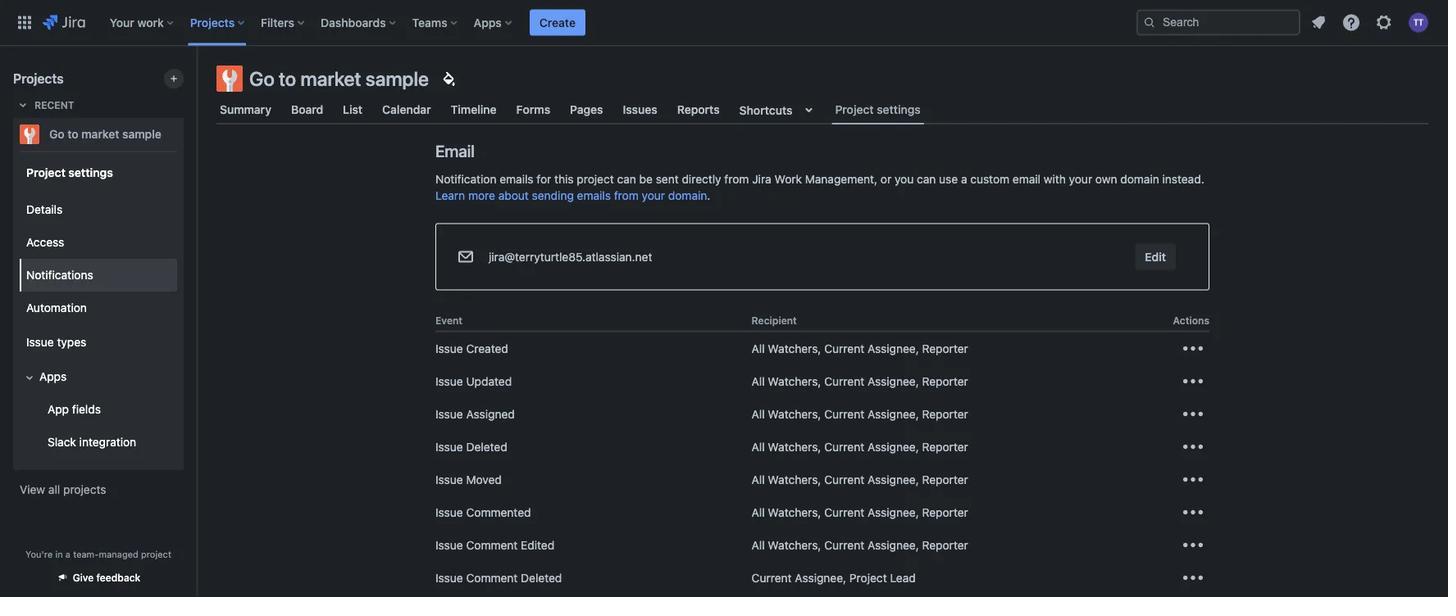 Task type: locate. For each thing, give the bounding box(es) containing it.
a right in
[[65, 549, 70, 560]]

appswitcher icon image
[[15, 13, 34, 32]]

1 vertical spatial emails
[[577, 189, 611, 202]]

event
[[435, 315, 463, 326]]

project settings inside group
[[26, 165, 113, 179]]

to up the board
[[279, 67, 296, 90]]

1 horizontal spatial from
[[724, 172, 749, 186]]

view all projects link
[[13, 476, 184, 505]]

0 vertical spatial project settings
[[835, 103, 921, 116]]

expand image
[[20, 368, 39, 388]]

7 watchers, from the top
[[768, 539, 821, 552]]

your left own
[[1069, 172, 1092, 186]]

1 horizontal spatial project
[[577, 172, 614, 186]]

projects up collapse recent projects icon
[[13, 71, 64, 87]]

go to market sample up list
[[249, 67, 429, 90]]

issue moved
[[435, 473, 502, 487]]

assignee, for issue deleted
[[868, 440, 919, 454]]

0 horizontal spatial from
[[614, 189, 639, 202]]

0 horizontal spatial apps
[[39, 370, 67, 384]]

current for issue deleted
[[824, 440, 864, 454]]

6 reporter from the top
[[922, 506, 968, 520]]

1 vertical spatial settings
[[68, 165, 113, 179]]

all for issue commented
[[752, 506, 765, 520]]

0 vertical spatial settings
[[877, 103, 921, 116]]

go up summary at the left
[[249, 67, 275, 90]]

projects up sidebar navigation image
[[190, 16, 235, 29]]

reporter for issue commented
[[922, 506, 968, 520]]

project inside the notification emails for this project can be sent directly from jira work management, or you can use a custom email with your own domain instead. learn more about sending emails from your domain .
[[577, 172, 614, 186]]

issue left 'updated'
[[435, 375, 463, 388]]

1 vertical spatial to
[[67, 128, 78, 141]]

automation
[[26, 301, 87, 315]]

go to market sample link
[[13, 118, 177, 151]]

work
[[137, 16, 164, 29]]

settings image
[[1374, 13, 1394, 32]]

notification actions image for issue deleted
[[1180, 434, 1206, 461]]

automation link
[[20, 292, 177, 325]]

deleted down edited
[[521, 572, 562, 585]]

apps
[[474, 16, 502, 29], [39, 370, 67, 384]]

or
[[881, 172, 891, 186]]

all watchers, current assignee, reporter for issue deleted
[[752, 440, 968, 454]]

5 watchers, from the top
[[768, 473, 821, 487]]

details
[[26, 203, 63, 217]]

all for issue comment edited
[[752, 539, 765, 552]]

feedback
[[96, 573, 140, 584]]

comment for deleted
[[466, 572, 518, 585]]

current
[[824, 342, 864, 356], [824, 375, 864, 388], [824, 408, 864, 421], [824, 440, 864, 454], [824, 473, 864, 487], [824, 506, 864, 520], [824, 539, 864, 552], [752, 572, 792, 585]]

issue down issue commented
[[435, 539, 463, 552]]

0 horizontal spatial project
[[141, 549, 171, 560]]

help image
[[1341, 13, 1361, 32]]

3 notification actions image from the top
[[1180, 565, 1206, 592]]

access link
[[20, 226, 177, 259]]

0 horizontal spatial go
[[49, 128, 64, 141]]

4 all watchers, current assignee, reporter from the top
[[752, 440, 968, 454]]

0 vertical spatial project
[[835, 103, 874, 116]]

banner containing your work
[[0, 0, 1448, 46]]

5 notification actions image from the top
[[1180, 533, 1206, 559]]

instead.
[[1162, 172, 1204, 186]]

emails right sending on the left
[[577, 189, 611, 202]]

0 vertical spatial notification actions image
[[1180, 369, 1206, 395]]

pages
[[570, 103, 603, 116]]

projects
[[190, 16, 235, 29], [13, 71, 64, 87]]

notification actions image
[[1180, 369, 1206, 395], [1180, 434, 1206, 461], [1180, 565, 1206, 592]]

issue left moved
[[435, 473, 463, 487]]

0 vertical spatial apps
[[474, 16, 502, 29]]

go to market sample down recent
[[49, 128, 161, 141]]

list
[[343, 103, 363, 116]]

1 horizontal spatial a
[[961, 172, 967, 186]]

6 all from the top
[[752, 506, 765, 520]]

1 watchers, from the top
[[768, 342, 821, 356]]

1 comment from the top
[[466, 539, 518, 552]]

1 vertical spatial domain
[[668, 189, 707, 202]]

1 vertical spatial project settings
[[26, 165, 113, 179]]

all
[[752, 342, 765, 356], [752, 375, 765, 388], [752, 408, 765, 421], [752, 440, 765, 454], [752, 473, 765, 487], [752, 506, 765, 520], [752, 539, 765, 552]]

from
[[724, 172, 749, 186], [614, 189, 639, 202]]

about
[[498, 189, 529, 202]]

1 horizontal spatial sample
[[365, 67, 429, 90]]

project up 'details'
[[26, 165, 65, 179]]

settings up you
[[877, 103, 921, 116]]

2 group from the top
[[16, 189, 177, 464]]

0 vertical spatial from
[[724, 172, 749, 186]]

7 all from the top
[[752, 539, 765, 552]]

jira image
[[43, 13, 85, 32], [43, 13, 85, 32]]

summary link
[[216, 95, 275, 125]]

your
[[110, 16, 134, 29]]

watchers, for issue created
[[768, 342, 821, 356]]

notification actions image for issue created
[[1180, 336, 1206, 362]]

6 watchers, from the top
[[768, 506, 821, 520]]

issue down issue comment edited
[[435, 572, 463, 585]]

2 all watchers, current assignee, reporter from the top
[[752, 375, 968, 388]]

issue
[[26, 336, 54, 349], [435, 342, 463, 356], [435, 375, 463, 388], [435, 408, 463, 421], [435, 440, 463, 454], [435, 473, 463, 487], [435, 506, 463, 520], [435, 539, 463, 552], [435, 572, 463, 585]]

all for issue moved
[[752, 473, 765, 487]]

0 vertical spatial go to market sample
[[249, 67, 429, 90]]

3 reporter from the top
[[922, 408, 968, 421]]

issue up issue moved
[[435, 440, 463, 454]]

5 all from the top
[[752, 473, 765, 487]]

issue for issue updated
[[435, 375, 463, 388]]

comment down the commented
[[466, 539, 518, 552]]

1 vertical spatial notification actions image
[[1180, 434, 1206, 461]]

1 vertical spatial projects
[[13, 71, 64, 87]]

1 group from the top
[[16, 151, 177, 469]]

jira@terryturtle85.atlassian.net
[[489, 250, 652, 264]]

issue up issue deleted
[[435, 408, 463, 421]]

group
[[16, 151, 177, 469], [16, 189, 177, 464]]

2 notification actions image from the top
[[1180, 401, 1206, 428]]

project up the management,
[[835, 103, 874, 116]]

project settings up or
[[835, 103, 921, 116]]

to down recent
[[67, 128, 78, 141]]

pages link
[[567, 95, 606, 125]]

1 horizontal spatial go to market sample
[[249, 67, 429, 90]]

settings down the go to market sample link at the top left
[[68, 165, 113, 179]]

assignee, for issue updated
[[868, 375, 919, 388]]

own
[[1095, 172, 1117, 186]]

0 vertical spatial domain
[[1120, 172, 1159, 186]]

current for issue comment edited
[[824, 539, 864, 552]]

1 vertical spatial apps
[[39, 370, 67, 384]]

0 horizontal spatial your
[[642, 189, 665, 202]]

jira
[[752, 172, 771, 186]]

create project image
[[167, 72, 180, 85]]

teams
[[412, 16, 447, 29]]

reporter for issue comment edited
[[922, 539, 968, 552]]

0 vertical spatial emails
[[500, 172, 533, 186]]

market
[[300, 67, 361, 90], [81, 128, 119, 141]]

4 reporter from the top
[[922, 440, 968, 454]]

0 horizontal spatial settings
[[68, 165, 113, 179]]

can
[[617, 172, 636, 186], [917, 172, 936, 186]]

1 all watchers, current assignee, reporter from the top
[[752, 342, 968, 356]]

more
[[468, 189, 495, 202]]

apps right teams dropdown button
[[474, 16, 502, 29]]

2 all from the top
[[752, 375, 765, 388]]

assignee, for issue created
[[868, 342, 919, 356]]

create
[[539, 16, 576, 29]]

emails
[[500, 172, 533, 186], [577, 189, 611, 202]]

list link
[[340, 95, 366, 125]]

issue down event
[[435, 342, 463, 356]]

0 horizontal spatial market
[[81, 128, 119, 141]]

1 notification actions image from the top
[[1180, 336, 1206, 362]]

1 vertical spatial your
[[642, 189, 665, 202]]

1 vertical spatial go
[[49, 128, 64, 141]]

1 notification actions image from the top
[[1180, 369, 1206, 395]]

watchers, for issue comment edited
[[768, 539, 821, 552]]

0 horizontal spatial a
[[65, 549, 70, 560]]

dashboards
[[321, 16, 386, 29]]

issue down issue moved
[[435, 506, 463, 520]]

2 watchers, from the top
[[768, 375, 821, 388]]

go down recent
[[49, 128, 64, 141]]

domain
[[1120, 172, 1159, 186], [668, 189, 707, 202]]

all for issue created
[[752, 342, 765, 356]]

a
[[961, 172, 967, 186], [65, 549, 70, 560]]

3 all from the top
[[752, 408, 765, 421]]

1 all from the top
[[752, 342, 765, 356]]

1 horizontal spatial deleted
[[521, 572, 562, 585]]

comment down issue comment edited
[[466, 572, 518, 585]]

reporter
[[922, 342, 968, 356], [922, 375, 968, 388], [922, 408, 968, 421], [922, 440, 968, 454], [922, 473, 968, 487], [922, 506, 968, 520], [922, 539, 968, 552]]

settings
[[877, 103, 921, 116], [68, 165, 113, 179]]

deleted up moved
[[466, 440, 507, 454]]

2 can from the left
[[917, 172, 936, 186]]

a right use
[[961, 172, 967, 186]]

directly
[[682, 172, 721, 186]]

project settings
[[835, 103, 921, 116], [26, 165, 113, 179]]

issue for issue types
[[26, 336, 54, 349]]

0 vertical spatial projects
[[190, 16, 235, 29]]

4 watchers, from the top
[[768, 440, 821, 454]]

project up learn more about sending emails from your domain button
[[577, 172, 614, 186]]

6 all watchers, current assignee, reporter from the top
[[752, 506, 968, 520]]

apps up app
[[39, 370, 67, 384]]

all for issue updated
[[752, 375, 765, 388]]

watchers,
[[768, 342, 821, 356], [768, 375, 821, 388], [768, 408, 821, 421], [768, 440, 821, 454], [768, 473, 821, 487], [768, 506, 821, 520], [768, 539, 821, 552]]

0 vertical spatial deleted
[[466, 440, 507, 454]]

notification emails for this project can be sent directly from jira work management, or you can use a custom email with your own domain instead. learn more about sending emails from your domain .
[[435, 172, 1204, 202]]

0 vertical spatial go
[[249, 67, 275, 90]]

can left be
[[617, 172, 636, 186]]

1 vertical spatial market
[[81, 128, 119, 141]]

banner
[[0, 0, 1448, 46]]

project right "managed"
[[141, 549, 171, 560]]

0 vertical spatial your
[[1069, 172, 1092, 186]]

1 horizontal spatial market
[[300, 67, 361, 90]]

1 horizontal spatial apps
[[474, 16, 502, 29]]

from left jira
[[724, 172, 749, 186]]

2 notification actions image from the top
[[1180, 434, 1206, 461]]

0 vertical spatial to
[[279, 67, 296, 90]]

fields
[[72, 403, 101, 417]]

3 all watchers, current assignee, reporter from the top
[[752, 408, 968, 421]]

1 horizontal spatial to
[[279, 67, 296, 90]]

forms link
[[513, 95, 554, 125]]

0 horizontal spatial go to market sample
[[49, 128, 161, 141]]

notification actions image
[[1180, 336, 1206, 362], [1180, 401, 1206, 428], [1180, 467, 1206, 493], [1180, 500, 1206, 526], [1180, 533, 1206, 559]]

sample left the add to starred image
[[122, 128, 161, 141]]

0 vertical spatial sample
[[365, 67, 429, 90]]

1 vertical spatial sample
[[122, 128, 161, 141]]

assignee, for issue moved
[[868, 473, 919, 487]]

learn
[[435, 189, 465, 202]]

reporter for issue created
[[922, 342, 968, 356]]

tab list
[[207, 95, 1438, 125]]

2 vertical spatial notification actions image
[[1180, 565, 1206, 592]]

0 horizontal spatial project settings
[[26, 165, 113, 179]]

0 vertical spatial market
[[300, 67, 361, 90]]

4 all from the top
[[752, 440, 765, 454]]

1 vertical spatial project
[[26, 165, 65, 179]]

0 vertical spatial comment
[[466, 539, 518, 552]]

1 vertical spatial deleted
[[521, 572, 562, 585]]

from right sending on the left
[[614, 189, 639, 202]]

0 vertical spatial project
[[577, 172, 614, 186]]

actions
[[1173, 315, 1209, 326]]

to
[[279, 67, 296, 90], [67, 128, 78, 141]]

notifications image
[[1309, 13, 1328, 32]]

4 notification actions image from the top
[[1180, 500, 1206, 526]]

3 watchers, from the top
[[768, 408, 821, 421]]

5 reporter from the top
[[922, 473, 968, 487]]

sample
[[365, 67, 429, 90], [122, 128, 161, 141]]

add to starred image
[[179, 125, 198, 144]]

current for issue created
[[824, 342, 864, 356]]

2 comment from the top
[[466, 572, 518, 585]]

watchers, for issue deleted
[[768, 440, 821, 454]]

settings inside group
[[68, 165, 113, 179]]

1 vertical spatial from
[[614, 189, 639, 202]]

1 vertical spatial go to market sample
[[49, 128, 161, 141]]

project settings up 'details'
[[26, 165, 113, 179]]

1 horizontal spatial can
[[917, 172, 936, 186]]

board link
[[288, 95, 326, 125]]

a inside the notification emails for this project can be sent directly from jira work management, or you can use a custom email with your own domain instead. learn more about sending emails from your domain .
[[961, 172, 967, 186]]

collapse recent projects image
[[13, 95, 33, 115]]

1 horizontal spatial your
[[1069, 172, 1092, 186]]

project left lead
[[849, 572, 887, 585]]

2 reporter from the top
[[922, 375, 968, 388]]

3 notification actions image from the top
[[1180, 467, 1206, 493]]

emails up about
[[500, 172, 533, 186]]

slack integration
[[48, 436, 136, 449]]

1 vertical spatial comment
[[466, 572, 518, 585]]

sample up 'calendar' on the left
[[365, 67, 429, 90]]

issue inside group
[[26, 336, 54, 349]]

go
[[249, 67, 275, 90], [49, 128, 64, 141]]

7 reporter from the top
[[922, 539, 968, 552]]

5 all watchers, current assignee, reporter from the top
[[752, 473, 968, 487]]

create button
[[530, 9, 585, 36]]

sent
[[656, 172, 679, 186]]

current for issue assigned
[[824, 408, 864, 421]]

issue for issue comment edited
[[435, 539, 463, 552]]

1 can from the left
[[617, 172, 636, 186]]

notification actions image for issue comment edited
[[1180, 533, 1206, 559]]

your down be
[[642, 189, 665, 202]]

market up details link
[[81, 128, 119, 141]]

project
[[577, 172, 614, 186], [141, 549, 171, 560]]

board
[[291, 103, 323, 116]]

all watchers, current assignee, reporter for issue commented
[[752, 506, 968, 520]]

assignee,
[[868, 342, 919, 356], [868, 375, 919, 388], [868, 408, 919, 421], [868, 440, 919, 454], [868, 473, 919, 487], [868, 506, 919, 520], [868, 539, 919, 552], [795, 572, 846, 585]]

issue deleted
[[435, 440, 507, 454]]

market up list
[[300, 67, 361, 90]]

0 horizontal spatial can
[[617, 172, 636, 186]]

1 reporter from the top
[[922, 342, 968, 356]]

1 horizontal spatial projects
[[190, 16, 235, 29]]

can left use
[[917, 172, 936, 186]]

0 horizontal spatial deleted
[[466, 440, 507, 454]]

issue left types
[[26, 336, 54, 349]]

domain down the 'directly'
[[668, 189, 707, 202]]

7 all watchers, current assignee, reporter from the top
[[752, 539, 968, 552]]

0 vertical spatial a
[[961, 172, 967, 186]]

comment for edited
[[466, 539, 518, 552]]

management,
[[805, 172, 877, 186]]

all watchers, current assignee, reporter
[[752, 342, 968, 356], [752, 375, 968, 388], [752, 408, 968, 421], [752, 440, 968, 454], [752, 473, 968, 487], [752, 506, 968, 520], [752, 539, 968, 552]]

domain right own
[[1120, 172, 1159, 186]]

all watchers, current assignee, reporter for issue comment edited
[[752, 539, 968, 552]]

0 horizontal spatial projects
[[13, 71, 64, 87]]

apps button
[[469, 9, 518, 36]]

watchers, for issue commented
[[768, 506, 821, 520]]

your profile and settings image
[[1409, 13, 1428, 32]]



Task type: describe. For each thing, give the bounding box(es) containing it.
notifications link
[[20, 259, 177, 292]]

1 horizontal spatial go
[[249, 67, 275, 90]]

issue types
[[26, 336, 86, 349]]

issue types link
[[20, 325, 177, 361]]

reports
[[677, 103, 720, 116]]

all watchers, current assignee, reporter for issue updated
[[752, 375, 968, 388]]

assignee, for issue comment edited
[[868, 539, 919, 552]]

notification actions image for issue moved
[[1180, 467, 1206, 493]]

filters
[[261, 16, 294, 29]]

edit button
[[1135, 244, 1176, 270]]

issue created
[[435, 342, 508, 356]]

notification actions image for issue assigned
[[1180, 401, 1206, 428]]

issue assigned
[[435, 408, 515, 421]]

apps button
[[20, 361, 177, 394]]

give feedback
[[73, 573, 140, 584]]

projects button
[[185, 9, 251, 36]]

projects
[[63, 483, 106, 497]]

commented
[[466, 506, 531, 520]]

with
[[1044, 172, 1066, 186]]

app
[[48, 403, 69, 417]]

for
[[537, 172, 551, 186]]

calendar
[[382, 103, 431, 116]]

view
[[20, 483, 45, 497]]

0 horizontal spatial to
[[67, 128, 78, 141]]

watchers, for issue moved
[[768, 473, 821, 487]]

in
[[55, 549, 63, 560]]

edit
[[1145, 250, 1166, 264]]

issue for issue commented
[[435, 506, 463, 520]]

all watchers, current assignee, reporter for issue assigned
[[752, 408, 968, 421]]

timeline link
[[447, 95, 500, 125]]

current for issue moved
[[824, 473, 864, 487]]

timeline
[[451, 103, 497, 116]]

reporter for issue assigned
[[922, 408, 968, 421]]

issue comment edited
[[435, 539, 554, 552]]

recent
[[34, 99, 74, 111]]

set background color image
[[439, 69, 458, 89]]

issue for issue moved
[[435, 473, 463, 487]]

shortcuts
[[739, 103, 792, 117]]

details link
[[20, 194, 177, 226]]

search image
[[1143, 16, 1156, 29]]

dashboards button
[[316, 9, 402, 36]]

0 horizontal spatial domain
[[668, 189, 707, 202]]

tab list containing project settings
[[207, 95, 1438, 125]]

edited
[[521, 539, 554, 552]]

notifications
[[26, 269, 93, 282]]

1 horizontal spatial project settings
[[835, 103, 921, 116]]

sidebar navigation image
[[179, 66, 215, 98]]

access
[[26, 236, 64, 249]]

assignee, for issue commented
[[868, 506, 919, 520]]

moved
[[466, 473, 502, 487]]

reporter for issue updated
[[922, 375, 968, 388]]

reports link
[[674, 95, 723, 125]]

apps inside dropdown button
[[474, 16, 502, 29]]

managed
[[99, 549, 138, 560]]

reporter for issue moved
[[922, 473, 968, 487]]

types
[[57, 336, 86, 349]]

app fields link
[[30, 394, 177, 426]]

email
[[435, 141, 474, 161]]

learn more about sending emails from your domain button
[[435, 187, 707, 204]]

1 vertical spatial a
[[65, 549, 70, 560]]

notification actions image for issue commented
[[1180, 500, 1206, 526]]

current assignee, project lead
[[752, 572, 916, 585]]

forms
[[516, 103, 550, 116]]

lead
[[890, 572, 916, 585]]

Search field
[[1136, 9, 1300, 36]]

0 horizontal spatial sample
[[122, 128, 161, 141]]

1 horizontal spatial domain
[[1120, 172, 1159, 186]]

this
[[554, 172, 574, 186]]

team-
[[73, 549, 99, 560]]

0 horizontal spatial emails
[[500, 172, 533, 186]]

projects inside 'dropdown button'
[[190, 16, 235, 29]]

assigned
[[466, 408, 515, 421]]

work
[[774, 172, 802, 186]]

all watchers, current assignee, reporter for issue moved
[[752, 473, 968, 487]]

filters button
[[256, 9, 311, 36]]

issue for issue comment deleted
[[435, 572, 463, 585]]

reporter for issue deleted
[[922, 440, 968, 454]]

created
[[466, 342, 508, 356]]

all for issue deleted
[[752, 440, 765, 454]]

email icon image
[[456, 247, 476, 267]]

assignee, for issue assigned
[[868, 408, 919, 421]]

issue for issue deleted
[[435, 440, 463, 454]]

view all projects
[[20, 483, 106, 497]]

issues
[[623, 103, 657, 116]]

slack integration link
[[30, 426, 177, 459]]

1 horizontal spatial emails
[[577, 189, 611, 202]]

current for issue updated
[[824, 375, 864, 388]]

custom
[[970, 172, 1009, 186]]

current for issue commented
[[824, 506, 864, 520]]

group containing project settings
[[16, 151, 177, 469]]

you
[[895, 172, 914, 186]]

all for issue assigned
[[752, 408, 765, 421]]

you're in a team-managed project
[[25, 549, 171, 560]]

sending
[[532, 189, 574, 202]]

issue commented
[[435, 506, 531, 520]]

watchers, for issue assigned
[[768, 408, 821, 421]]

app fields
[[48, 403, 101, 417]]

your work
[[110, 16, 164, 29]]

use
[[939, 172, 958, 186]]

project inside group
[[26, 165, 65, 179]]

1 vertical spatial project
[[141, 549, 171, 560]]

issue for issue created
[[435, 342, 463, 356]]

updated
[[466, 375, 512, 388]]

email
[[1013, 172, 1041, 186]]

teams button
[[407, 9, 464, 36]]

summary
[[220, 103, 271, 116]]

integration
[[79, 436, 136, 449]]

give feedback button
[[46, 565, 150, 592]]

group containing details
[[16, 189, 177, 464]]

issues link
[[620, 95, 661, 125]]

you're
[[25, 549, 53, 560]]

watchers, for issue updated
[[768, 375, 821, 388]]

issue for issue assigned
[[435, 408, 463, 421]]

primary element
[[10, 0, 1136, 46]]

issue updated
[[435, 375, 512, 388]]

notification actions image for issue comment deleted
[[1180, 565, 1206, 592]]

give
[[73, 573, 94, 584]]

all watchers, current assignee, reporter for issue created
[[752, 342, 968, 356]]

slack
[[48, 436, 76, 449]]

1 horizontal spatial settings
[[877, 103, 921, 116]]

2 vertical spatial project
[[849, 572, 887, 585]]

apps inside button
[[39, 370, 67, 384]]

notification
[[435, 172, 496, 186]]

issue comment deleted
[[435, 572, 562, 585]]

notification actions image for issue updated
[[1180, 369, 1206, 395]]

.
[[707, 189, 710, 202]]



Task type: vqa. For each thing, say whether or not it's contained in the screenshot.
Issue Created Watchers,
yes



